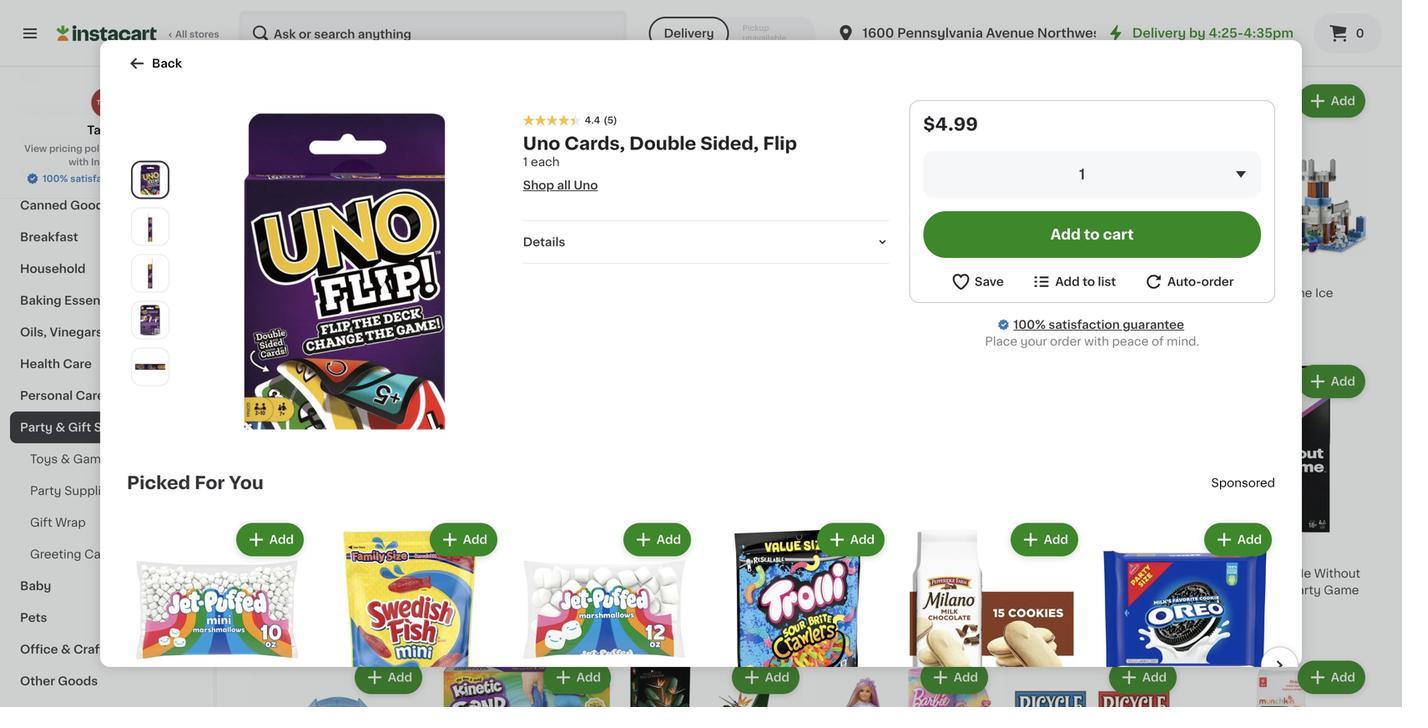 Task type: locate. For each thing, give the bounding box(es) containing it.
1 horizontal spatial gift
[[68, 422, 91, 433]]

0 vertical spatial game
[[250, 321, 286, 332]]

0 horizontal spatial $28.99
[[304, 551, 345, 563]]

100% down the orchid
[[1014, 319, 1046, 331]]

1 vertical spatial uno cards, double sided, flip
[[439, 287, 613, 299]]

enlarge more household uno cards, double sided, flip angle_top (opens in a new tab) image
[[135, 352, 165, 382]]

with up condiments & sauces
[[69, 157, 89, 167]]

99 right 19
[[282, 266, 294, 275]]

order inside button
[[1202, 276, 1234, 288]]

1 horizontal spatial me
[[1293, 568, 1312, 579]]

0 horizontal spatial me
[[1235, 584, 1253, 596]]

satisfaction
[[70, 174, 126, 183], [1049, 319, 1120, 331]]

uno
[[574, 180, 598, 191]]

- down 'strawberry'
[[463, 25, 468, 36]]

1 up shop
[[523, 156, 528, 168]]

product group
[[250, 81, 426, 348], [439, 81, 614, 330], [817, 81, 992, 348], [1005, 81, 1181, 334], [1194, 81, 1369, 334], [250, 362, 426, 627], [1194, 362, 1369, 599], [127, 520, 307, 707], [321, 520, 501, 707], [514, 520, 695, 707], [708, 520, 888, 707], [902, 520, 1082, 707], [1095, 520, 1276, 707], [250, 657, 426, 707], [439, 657, 614, 707], [628, 657, 803, 707], [817, 657, 992, 707], [1005, 657, 1181, 707], [1194, 657, 1369, 707]]

0 vertical spatial gift
[[68, 422, 91, 433]]

squishmallows inside squishmallows ronalda the pink and purple yeti plush toy - pink & purple
[[250, 0, 338, 3]]

1 horizontal spatial disney
[[628, 568, 669, 579]]

lego inside lego speed champion porsche building toy set
[[250, 568, 285, 579]]

toy down 'strawberry'
[[439, 25, 460, 36]]

1 horizontal spatial satisfaction
[[1049, 319, 1120, 331]]

100% satisfaction guarantee down instacart.
[[43, 174, 177, 183]]

$28.99 up speed on the bottom of the page
[[304, 551, 345, 563]]

health care
[[20, 358, 92, 370]]

supplies
[[94, 422, 146, 433], [64, 485, 115, 497]]

100% up canned
[[43, 174, 68, 183]]

lego for lego kids' star wars the mandalorians n-1 starfighter microfighter construction set
[[817, 0, 851, 3]]

$ for ravensburger villainous: introduction to evil board game disney 100 edition
[[254, 266, 260, 275]]

with left 3
[[1005, 8, 1030, 20]]

garage
[[439, 584, 482, 596]]

with inside view pricing policy. not affiliated with instacart.
[[69, 157, 89, 167]]

gift up toys & games
[[68, 422, 91, 433]]

plush down appaloosa
[[1194, 25, 1226, 36]]

delivery
[[1133, 27, 1187, 39], [664, 28, 714, 39]]

squishmallows ronalda the pink and purple yeti plush toy - pink & purple button
[[250, 0, 426, 52]]

toy inside squishmallows ronalda the pink and purple yeti plush toy - pink & purple
[[404, 8, 425, 20]]

1 horizontal spatial doll
[[1109, 0, 1133, 3]]

dreamhouse
[[1005, 25, 1081, 36]]

cards,
[[565, 135, 625, 152], [466, 287, 504, 299]]

2 horizontal spatial plush
[[1194, 25, 1226, 36]]

$ 22 99 up racers
[[631, 546, 674, 563]]

guarantee up of
[[1123, 319, 1185, 331]]

0 horizontal spatial squishmallows
[[250, 0, 338, 3]]

$22.99 original price: $28.99 element
[[250, 544, 426, 565], [628, 544, 803, 565]]

1 horizontal spatial delivery
[[1133, 27, 1187, 39]]

ice
[[1316, 287, 1334, 299]]

plush inside squishmallows grady the appaloosa painted horse plush toy - gray
[[1194, 25, 1226, 36]]

2 $ 22 99 from the left
[[631, 546, 674, 563]]

toy inside lego city custom car garage building toy set
[[536, 584, 557, 596]]

party up slide on the top
[[1075, 0, 1106, 3]]

$ 22 99 inside product group
[[254, 546, 297, 563]]

2 $28.99 from the left
[[681, 551, 723, 563]]

satisfaction up place your order with peace of mind.
[[1049, 319, 1120, 331]]

99 inside 45 99 $48.99 lego botanical collection orchid building kit
[[1041, 266, 1053, 275]]

2 vertical spatial with
[[1085, 336, 1110, 347]]

doll inside barbie pool party doll house with 3 story slide dreamhouse
[[1109, 0, 1133, 3]]

squishmallows inside squishmallows grady the appaloosa painted horse plush toy - gray
[[1194, 0, 1282, 3]]

1 - from the left
[[250, 25, 256, 36]]

0 vertical spatial order
[[1202, 276, 1234, 288]]

breakfast
[[20, 231, 78, 243]]

add button
[[922, 86, 987, 116], [1111, 86, 1176, 116], [1300, 86, 1364, 116], [356, 367, 421, 397], [1300, 367, 1364, 397], [238, 525, 302, 555], [431, 525, 496, 555], [625, 525, 690, 555], [819, 525, 883, 555], [1013, 525, 1077, 555], [1206, 525, 1271, 555], [356, 662, 421, 693], [545, 662, 609, 693], [734, 662, 798, 693], [922, 662, 987, 693], [1111, 662, 1176, 693], [1300, 662, 1364, 693]]

$ for kinetic sand tell me without telling me adult party game
[[1197, 546, 1203, 556]]

instacart.
[[91, 157, 137, 167]]

(162)
[[1067, 322, 1090, 331]]

picked
[[127, 474, 190, 492]]

1 $22.99 original price: $28.99 element from the left
[[250, 544, 426, 565]]

squishmallows inside squishmallows pama the strawberry cake pop plush toy - pink
[[439, 0, 527, 3]]

view
[[24, 144, 47, 153]]

mattel
[[817, 287, 854, 299]]

99 right 5
[[1028, 546, 1041, 556]]

0 horizontal spatial disney
[[289, 321, 330, 332]]

3 the from the left
[[944, 0, 964, 3]]

foods
[[78, 104, 116, 116]]

building inside lego city custom car garage building toy set
[[485, 584, 533, 596]]

each inside ravensburger villainous: introduction to evil board game disney 100 edition 1 each
[[257, 337, 280, 346]]

0 vertical spatial doll
[[1109, 0, 1133, 3]]

pink down 'strawberry'
[[471, 25, 496, 36]]

0 horizontal spatial order
[[1050, 336, 1082, 347]]

3 - from the left
[[1253, 25, 1258, 36]]

squishmallows for cake
[[439, 0, 527, 3]]

to inside ravensburger villainous: introduction to evil board game disney 100 edition 1 each
[[326, 304, 338, 316]]

care down vinegars, in the left top of the page
[[63, 358, 92, 370]]

280
[[250, 616, 269, 625]]

the right "pama"
[[565, 0, 585, 3]]

2 the from the left
[[565, 0, 585, 3]]

1 vertical spatial care
[[76, 390, 105, 402]]

1 horizontal spatial 30"
[[1085, 568, 1106, 579]]

1 vertical spatial uno
[[439, 287, 463, 299]]

order down (162)
[[1050, 336, 1082, 347]]

shop
[[523, 180, 554, 191]]

4:35pm
[[1244, 27, 1294, 39]]

the right ronalda
[[392, 0, 412, 3]]

4 the from the left
[[1324, 0, 1343, 3]]

to inside button
[[1084, 228, 1100, 242]]

oils, vinegars, & spices link
[[10, 316, 203, 348]]

kit up 100% satisfaction guarantee link
[[1099, 304, 1115, 316]]

99 inside "$ 55 99"
[[474, 546, 486, 556]]

sand
[[1238, 568, 1268, 579]]

lego up the orchid
[[1005, 287, 1040, 299]]

goods down condiments & sauces
[[70, 200, 110, 211]]

0 vertical spatial barbie
[[1005, 0, 1043, 3]]

$36.99 original price: $45.99 element
[[1194, 263, 1369, 285]]

1 vertical spatial satisfaction
[[1049, 319, 1120, 331]]

1 vertical spatial gift
[[30, 517, 52, 528]]

toy left 'strawberry'
[[404, 8, 425, 20]]

$55.99 original price: $68.99 element
[[439, 544, 614, 565]]

delivery inside button
[[664, 28, 714, 39]]

1 horizontal spatial double
[[629, 135, 697, 152]]

0 horizontal spatial double
[[507, 287, 549, 299]]

me down sand
[[1235, 584, 1253, 596]]

game inside ravensburger villainous: introduction to evil board game disney 100 edition 1 each
[[250, 321, 286, 332]]

lego inside lego city custom car garage building toy set
[[439, 568, 474, 579]]

all
[[557, 180, 571, 191]]

uno inside product group
[[439, 287, 463, 299]]

yeti
[[344, 8, 366, 20]]

lego up castle
[[1194, 287, 1228, 299]]

1 horizontal spatial sided,
[[701, 135, 759, 152]]

plush down ronalda
[[369, 8, 401, 20]]

purple down and on the left top
[[299, 25, 337, 36]]

99 right the 12
[[1224, 546, 1237, 556]]

0 horizontal spatial gift
[[30, 517, 52, 528]]

0 horizontal spatial 100%
[[43, 174, 68, 183]]

custom
[[504, 568, 550, 579]]

pink inside squishmallows pama the strawberry cake pop plush toy - pink
[[471, 25, 496, 36]]

pink down and on the left top
[[259, 25, 283, 36]]

castle
[[1194, 304, 1232, 316]]

99 inside $ 7 99
[[838, 546, 851, 556]]

microfighter
[[817, 25, 889, 36]]

1 vertical spatial me
[[1235, 584, 1253, 596]]

baking
[[20, 295, 61, 306]]

$28.99 for pixar
[[681, 551, 723, 563]]

$22.99 original price: $28.99 element up "cars"
[[628, 544, 803, 565]]

1 horizontal spatial barbie
[[1005, 0, 1043, 3]]

0 vertical spatial guarantee
[[129, 174, 177, 183]]

doll left house
[[1109, 0, 1133, 3]]

$45.99 original price: $48.99 element
[[1005, 263, 1181, 285]]

0 horizontal spatial delivery
[[664, 28, 714, 39]]

product group containing 12
[[1194, 362, 1369, 599]]

building inside lego minecraft the ice castle building kit
[[1235, 304, 1282, 316]]

2 squishmallows from the left
[[439, 0, 527, 3]]

deli
[[20, 73, 44, 84]]

product group containing 36
[[1194, 81, 1369, 334]]

disney up racers
[[628, 568, 669, 579]]

0 vertical spatial cards,
[[565, 135, 625, 152]]

2 - from the left
[[463, 25, 468, 36]]

0 horizontal spatial (5)
[[604, 116, 617, 125]]

canned goods & soups
[[20, 200, 164, 211]]

ft
[[1005, 616, 1013, 625]]

squishmallows ronalda the pink and purple yeti plush toy - pink & purple
[[250, 0, 425, 36]]

1 horizontal spatial plush
[[566, 8, 598, 20]]

1600 pennsylvania avenue northwest
[[863, 27, 1106, 39]]

game down without
[[1324, 584, 1360, 596]]

for
[[195, 474, 225, 492]]

world
[[909, 287, 944, 299]]

99 for kinetic sand tell me without telling me adult party game
[[1224, 546, 1237, 556]]

1 down lion
[[817, 617, 820, 627]]

99 inside $ 19 99
[[282, 266, 294, 275]]

0 horizontal spatial $ 22 99
[[254, 546, 297, 563]]

1 $28.99 from the left
[[304, 551, 345, 563]]

champion
[[329, 568, 389, 579]]

lego speed champion porsche building toy set
[[250, 568, 396, 596]]

barbie cutie reveal cozy cute tees series chelsea lion doll 1 each
[[817, 568, 966, 627]]

1 vertical spatial with
[[69, 157, 89, 167]]

lego inside lego kids' star wars the mandalorians n-1 starfighter microfighter construction set
[[817, 0, 851, 3]]

- left gray
[[1253, 25, 1258, 36]]

0 vertical spatial 100% satisfaction guarantee
[[43, 174, 177, 183]]

0 horizontal spatial kit
[[1099, 304, 1115, 316]]

squishmallows pama the strawberry cake pop plush toy - pink button
[[439, 0, 614, 52]]

party inside barbie pool party doll house with 3 story slide dreamhouse
[[1075, 0, 1106, 3]]

kit down the
[[1285, 304, 1301, 316]]

0 vertical spatial goods
[[45, 136, 85, 148]]

not
[[119, 144, 136, 153]]

toy inside squishmallows pama the strawberry cake pop plush toy - pink
[[439, 25, 460, 36]]

- inside squishmallows grady the appaloosa painted horse plush toy - gray
[[1253, 25, 1258, 36]]

plush right pop
[[566, 8, 598, 20]]

0 horizontal spatial doll
[[844, 601, 868, 613]]

$ inside "$ 55 99"
[[442, 546, 449, 556]]

1 horizontal spatial 100% satisfaction guarantee
[[1014, 319, 1185, 331]]

1 each for disney & pixar cars glow racers transforming mack playset
[[628, 633, 657, 642]]

dry goods & pasta
[[20, 136, 134, 148]]

with down 100% satisfaction guarantee link
[[1085, 336, 1110, 347]]

0 vertical spatial satisfaction
[[70, 174, 126, 183]]

0 horizontal spatial sided,
[[552, 287, 589, 299]]

uno
[[523, 135, 560, 152], [439, 287, 463, 299]]

me right tell
[[1293, 568, 1312, 579]]

game
[[250, 321, 286, 332], [1324, 584, 1360, 596]]

guarantee up soups
[[129, 174, 177, 183]]

$ 22 99 up porsche
[[254, 546, 297, 563]]

$28.99 for champion
[[304, 551, 345, 563]]

with for 3
[[1005, 8, 1030, 20]]

uno cards, double sided, flip down the (5) button
[[523, 135, 797, 152]]

1 vertical spatial to
[[1083, 276, 1096, 288]]

100% satisfaction guarantee link
[[1014, 316, 1185, 333]]

party down tell
[[1290, 584, 1321, 596]]

0 horizontal spatial -
[[250, 25, 256, 36]]

0 horizontal spatial guarantee
[[129, 174, 177, 183]]

-
[[250, 25, 256, 36], [463, 25, 468, 36], [1253, 25, 1258, 36]]

holiday
[[889, 304, 934, 316]]

canned goods & soups link
[[10, 190, 203, 221]]

1 up 'add to cart' button on the top right
[[1080, 167, 1086, 182]]

mind.
[[1167, 336, 1200, 347]]

1 the from the left
[[392, 0, 412, 3]]

100% satisfaction guarantee up place your order with peace of mind.
[[1014, 319, 1185, 331]]

1 vertical spatial disney
[[628, 568, 669, 579]]

0 vertical spatial 100%
[[43, 174, 68, 183]]

2 kit from the left
[[1285, 304, 1301, 316]]

1 each
[[628, 23, 657, 32], [523, 156, 560, 168], [439, 319, 469, 328], [439, 616, 469, 625], [628, 633, 657, 642]]

the inside squishmallows ronalda the pink and purple yeti plush toy - pink & purple
[[392, 0, 412, 3]]

kit
[[1099, 304, 1115, 316], [1285, 304, 1301, 316]]

0 horizontal spatial cards,
[[466, 287, 504, 299]]

set down "champion"
[[376, 584, 396, 596]]

1 $ 22 99 from the left
[[254, 546, 297, 563]]

lego up "mandalorians"
[[817, 0, 851, 3]]

22 up porsche
[[260, 546, 283, 563]]

1 horizontal spatial kit
[[1285, 304, 1301, 316]]

add inside button
[[1051, 228, 1081, 242]]

2 $22.99 original price: $28.99 element from the left
[[628, 544, 803, 565]]

the inside squishmallows pama the strawberry cake pop plush toy - pink
[[565, 0, 585, 3]]

3 squishmallows from the left
[[1194, 0, 1282, 3]]

delivery down (25)
[[664, 28, 714, 39]]

with
[[1005, 8, 1030, 20], [69, 157, 89, 167], [1085, 336, 1110, 347]]

minecraft
[[1231, 287, 1288, 299]]

2 horizontal spatial squishmallows
[[1194, 0, 1282, 3]]

$ inside $ 7 99
[[820, 546, 826, 556]]

99 right 45
[[1041, 266, 1053, 275]]

game down introduction
[[250, 321, 286, 332]]

1 kit from the left
[[1099, 304, 1115, 316]]

1 vertical spatial order
[[1050, 336, 1082, 347]]

99 inside $ 12 99
[[1224, 546, 1237, 556]]

(5) right 4.4
[[604, 116, 617, 125]]

wars
[[912, 0, 941, 3]]

delivery down house
[[1133, 27, 1187, 39]]

4.4 (5)
[[585, 116, 617, 125]]

2 horizontal spatial -
[[1253, 25, 1258, 36]]

1 each inside product group
[[439, 319, 469, 328]]

(5)
[[604, 116, 617, 125], [1067, 603, 1080, 612]]

order up castle
[[1202, 276, 1234, 288]]

purple left yeti
[[303, 8, 341, 20]]

1 30" from the left
[[1050, 568, 1071, 579]]

squishmallows up 'strawberry'
[[439, 0, 527, 3]]

2 vertical spatial to
[[326, 304, 338, 316]]

1 field
[[924, 151, 1262, 198]]

squishmallows up appaloosa
[[1194, 0, 1282, 3]]

set down starfighter
[[972, 25, 991, 36]]

to
[[1084, 228, 1100, 242], [1083, 276, 1096, 288], [326, 304, 338, 316]]

1 down introduction
[[250, 337, 254, 346]]

0 vertical spatial sided,
[[701, 135, 759, 152]]

uno cards, double sided, flip
[[523, 135, 797, 152], [439, 287, 613, 299]]

$22.99 original price: $28.99 element up "champion"
[[250, 544, 426, 565]]

double inside product group
[[507, 287, 549, 299]]

1 horizontal spatial uno
[[523, 135, 560, 152]]

30" up packaging
[[1085, 568, 1106, 579]]

1 horizontal spatial (5)
[[1067, 603, 1080, 612]]

1 horizontal spatial -
[[463, 25, 468, 36]]

toy down car
[[536, 584, 557, 596]]

1 left the delivery button
[[628, 23, 632, 32]]

1 vertical spatial doll
[[844, 601, 868, 613]]

2 horizontal spatial with
[[1085, 336, 1110, 347]]

1 horizontal spatial $28.99
[[681, 551, 723, 563]]

gift left 'wrap'
[[30, 517, 52, 528]]

1
[[913, 8, 918, 20], [628, 23, 632, 32], [523, 156, 528, 168], [1080, 167, 1086, 182], [439, 319, 443, 328], [250, 337, 254, 346], [439, 616, 443, 625], [817, 617, 820, 627], [628, 633, 632, 642]]

1 vertical spatial (5)
[[1067, 603, 1080, 612]]

goods for dry
[[45, 136, 85, 148]]

$ for lego city custom car garage building toy set
[[442, 546, 449, 556]]

squishmallows for painted
[[1194, 0, 1282, 3]]

squishmallows up and on the left top
[[250, 0, 338, 3]]

set down car
[[560, 584, 579, 596]]

barbie inside barbie pool party doll house with 3 story slide dreamhouse
[[1005, 0, 1043, 3]]

2 vertical spatial goods
[[58, 675, 98, 687]]

target link
[[87, 87, 126, 139]]

lego inside lego minecraft the ice castle building kit
[[1194, 287, 1228, 299]]

lego
[[817, 0, 851, 3], [1005, 287, 1040, 299], [1194, 287, 1228, 299], [250, 568, 285, 579], [439, 568, 474, 579]]

1 horizontal spatial guarantee
[[1123, 319, 1185, 331]]

speed
[[288, 568, 326, 579]]

care for health care
[[63, 358, 92, 370]]

(5) down packaging
[[1067, 603, 1080, 612]]

$28.99 up pixar
[[681, 551, 723, 563]]

guarantee inside button
[[129, 174, 177, 183]]

None search field
[[239, 10, 627, 57]]

1 horizontal spatial $ 22 99
[[631, 546, 674, 563]]

uno cards, double sided, flip down details at the left of page
[[439, 287, 613, 299]]

building down the botanical
[[1048, 304, 1096, 316]]

to inside button
[[1083, 276, 1096, 288]]

0 horizontal spatial 22
[[260, 546, 283, 563]]

lego for lego speed champion porsche building toy set
[[250, 568, 285, 579]]

car
[[553, 568, 574, 579]]

set inside lego kids' star wars the mandalorians n-1 starfighter microfighter construction set
[[972, 25, 991, 36]]

toy down "champion"
[[352, 584, 374, 596]]

set down advent
[[940, 321, 960, 332]]

delivery by 4:25-4:35pm
[[1133, 27, 1294, 39]]

0 horizontal spatial uno
[[439, 287, 463, 299]]

1 squishmallows from the left
[[250, 0, 338, 3]]

0 vertical spatial uno cards, double sided, flip
[[523, 135, 797, 152]]

1 down garage
[[439, 616, 443, 625]]

1 vertical spatial barbie
[[817, 568, 854, 579]]

1 vertical spatial guarantee
[[1123, 319, 1185, 331]]

1 inside "barbie cutie reveal cozy cute tees series chelsea lion doll 1 each"
[[817, 617, 820, 627]]

to for cart
[[1084, 228, 1100, 242]]

12
[[1203, 546, 1222, 563]]

1 horizontal spatial squishmallows
[[439, 0, 527, 3]]

4:25-
[[1209, 27, 1244, 39]]

0 vertical spatial disney
[[289, 321, 330, 332]]

toy down appaloosa
[[1229, 25, 1250, 36]]

health care link
[[10, 348, 203, 380]]

northwest
[[1038, 27, 1106, 39]]

the for squishmallows ronalda the pink and purple yeti plush toy - pink & purple
[[392, 0, 412, 3]]

cutie
[[857, 568, 889, 579]]

99 for lego city custom car garage building toy set
[[474, 546, 486, 556]]

goods down "craft"
[[58, 675, 98, 687]]

pink left and on the left top
[[250, 8, 275, 20]]

99 right 55
[[474, 546, 486, 556]]

0 horizontal spatial barbie
[[817, 568, 854, 579]]

x
[[1074, 568, 1082, 579]]

0 horizontal spatial satisfaction
[[70, 174, 126, 183]]

0 horizontal spatial 30"
[[1050, 568, 1071, 579]]

baking essentials link
[[10, 285, 203, 316]]

99 inside $ 5 99
[[1028, 546, 1041, 556]]

0 vertical spatial flip
[[763, 135, 797, 152]]

disney down introduction
[[289, 321, 330, 332]]

strawberry
[[439, 8, 504, 20]]

building down speed on the bottom of the page
[[302, 584, 349, 596]]

$ for disney & pixar cars glow racers transforming mack playset
[[631, 546, 637, 556]]

the up "horse"
[[1324, 0, 1343, 3]]

0 vertical spatial to
[[1084, 228, 1100, 242]]

satisfaction down instacart.
[[70, 174, 126, 183]]

set inside lego speed champion porsche building toy set
[[376, 584, 396, 596]]

supplies down 'personal care' link
[[94, 422, 146, 433]]

goods down prepared foods
[[45, 136, 85, 148]]

$7.99 original price: $11.99 element
[[817, 544, 992, 565]]

1 vertical spatial game
[[1324, 584, 1360, 596]]

doll inside "barbie cutie reveal cozy cute tees series chelsea lion doll 1 each"
[[844, 601, 868, 613]]

cozy
[[934, 568, 965, 579]]

barbie pool party doll house with 3 story slide dreamhouse
[[1005, 0, 1174, 36]]

0 horizontal spatial $22.99 original price: $28.99 element
[[250, 544, 426, 565]]

36
[[1203, 265, 1227, 283]]

30" left x
[[1050, 568, 1071, 579]]

- inside squishmallows pama the strawberry cake pop plush toy - pink
[[463, 25, 468, 36]]

barbie for with
[[1005, 0, 1043, 3]]

set
[[972, 25, 991, 36], [940, 321, 960, 332], [376, 584, 396, 596], [560, 584, 579, 596]]

dry goods & pasta link
[[10, 126, 203, 158]]

1 inside ravensburger villainous: introduction to evil board game disney 100 edition 1 each
[[250, 337, 254, 346]]

botanical
[[1043, 287, 1098, 299]]

building inside lego speed champion porsche building toy set
[[302, 584, 349, 596]]

$ inside $ 19 99
[[254, 266, 260, 275]]

disney inside ravensburger villainous: introduction to evil board game disney 100 edition 1 each
[[289, 321, 330, 332]]

1 vertical spatial flip
[[592, 287, 613, 299]]

supplies down the games
[[64, 485, 115, 497]]

1 vertical spatial goods
[[70, 200, 110, 211]]

$22.99 original price: $28.99 element for champion
[[250, 544, 426, 565]]

$ inside $ 12 99
[[1197, 546, 1203, 556]]

barbie up 'cute'
[[817, 568, 854, 579]]

of
[[1152, 336, 1164, 347]]

1 down the 'wars'
[[913, 8, 918, 20]]

2 22 from the left
[[637, 546, 660, 563]]

gift
[[68, 422, 91, 433], [30, 517, 52, 528]]

lego up porsche
[[250, 568, 285, 579]]

1 horizontal spatial cards,
[[565, 135, 625, 152]]

1 22 from the left
[[260, 546, 283, 563]]

99 right 7
[[838, 546, 851, 556]]

& inside squishmallows ronalda the pink and purple yeti plush toy - pink & purple
[[286, 25, 296, 36]]

- right stores at top left
[[250, 25, 256, 36]]

4.4
[[585, 116, 600, 125]]

city
[[477, 568, 501, 579]]

0 horizontal spatial flip
[[592, 287, 613, 299]]

without
[[1315, 568, 1361, 579]]

sided, inside product group
[[552, 287, 589, 299]]

goods for canned
[[70, 200, 110, 211]]

the up starfighter
[[944, 0, 964, 3]]

baby
[[20, 580, 51, 592]]

barbie inside "barbie cutie reveal cozy cute tees series chelsea lion doll 1 each"
[[817, 568, 854, 579]]

with inside barbie pool party doll house with 3 story slide dreamhouse
[[1005, 8, 1030, 20]]

doll down tees
[[844, 601, 868, 613]]

view pricing policy. not affiliated with instacart.
[[24, 144, 181, 167]]

0 horizontal spatial game
[[250, 321, 286, 332]]

1 horizontal spatial game
[[1324, 584, 1360, 596]]

avenue
[[986, 27, 1035, 39]]

satisfaction inside 100% satisfaction guarantee button
[[70, 174, 126, 183]]

0 vertical spatial with
[[1005, 8, 1030, 20]]

1 horizontal spatial with
[[1005, 8, 1030, 20]]

the inside squishmallows grady the appaloosa painted horse plush toy - gray
[[1324, 0, 1343, 3]]

back
[[152, 58, 182, 69]]

toy inside squishmallows grady the appaloosa painted horse plush toy - gray
[[1229, 25, 1250, 36]]

household link
[[10, 253, 203, 285]]

care for personal care
[[76, 390, 105, 402]]

99 for ravensburger villainous: introduction to evil board game disney 100 edition
[[282, 266, 294, 275]]

0 horizontal spatial 100% satisfaction guarantee
[[43, 174, 177, 183]]

0 vertical spatial (5)
[[604, 116, 617, 125]]

plush inside squishmallows pama the strawberry cake pop plush toy - pink
[[566, 8, 598, 20]]

barbie up 3
[[1005, 0, 1043, 3]]

care up party & gift supplies
[[76, 390, 105, 402]]



Task type: describe. For each thing, give the bounding box(es) containing it.
kids'
[[854, 0, 883, 3]]

mandalorians
[[817, 8, 895, 20]]

other
[[20, 675, 55, 687]]

more household uno cards, double sided, flip hero image
[[187, 114, 503, 430]]

target
[[87, 124, 126, 136]]

service type group
[[649, 17, 816, 50]]

toys & games
[[30, 453, 115, 465]]

personal
[[20, 390, 73, 402]]

squishmallows for and
[[250, 0, 338, 3]]

kinetic
[[1194, 568, 1235, 579]]

add to list button
[[1032, 271, 1117, 292]]

pets
[[20, 612, 47, 624]]

1 vertical spatial purple
[[299, 25, 337, 36]]

1 horizontal spatial flip
[[763, 135, 797, 152]]

essentials
[[64, 295, 126, 306]]

$ 55 99
[[442, 546, 486, 563]]

pool
[[1046, 0, 1072, 3]]

lego for lego minecraft the ice castle building kit
[[1194, 287, 1228, 299]]

100% satisfaction guarantee inside button
[[43, 174, 177, 183]]

0 vertical spatial double
[[629, 135, 697, 152]]

0 vertical spatial supplies
[[94, 422, 146, 433]]

pop
[[540, 8, 563, 20]]

enlarge more household uno cards, double sided, flip angle_right (opens in a new tab) image
[[135, 258, 165, 288]]

tell
[[1271, 568, 1290, 579]]

- for squishmallows grady the appaloosa painted horse plush toy - gray
[[1253, 25, 1258, 36]]

enlarge more household uno cards, double sided, flip hero (opens in a new tab) image
[[135, 165, 165, 195]]

$17.99
[[1244, 551, 1280, 563]]

reveal
[[892, 568, 931, 579]]

$12.99 original price: $17.99 element
[[1194, 544, 1369, 565]]

household
[[20, 263, 86, 275]]

toy inside lego speed champion porsche building toy set
[[352, 584, 374, 596]]

wrapping
[[1005, 584, 1061, 596]]

product group containing 19
[[250, 81, 426, 348]]

disney inside the disney & pixar cars glow racers transforming mack playset
[[628, 568, 669, 579]]

22 for lego
[[260, 546, 283, 563]]

condiments & sauces link
[[10, 158, 203, 190]]

$ inside $ 5 99
[[1009, 546, 1015, 556]]

peace
[[1112, 336, 1149, 347]]

collection
[[1101, 287, 1161, 299]]

enlarge more household uno cards, double sided, flip angle_back (opens in a new tab) image
[[135, 305, 165, 335]]

$ 7 99
[[820, 546, 851, 563]]

cake
[[507, 8, 537, 20]]

$26.99 original price: $37.99 element
[[817, 263, 992, 285]]

0 vertical spatial me
[[1293, 568, 1312, 579]]

cars
[[716, 568, 744, 579]]

tees
[[848, 584, 876, 596]]

plush for appaloosa
[[1194, 25, 1226, 36]]

introduction
[[250, 304, 323, 316]]

99 for barbie cutie reveal cozy cute tees series chelsea lion doll
[[838, 546, 851, 556]]

item carousel region
[[104, 513, 1299, 707]]

greeting cards link
[[10, 539, 203, 570]]

product group containing 22
[[250, 362, 426, 627]]

to for list
[[1083, 276, 1096, 288]]

lego city custom car garage building toy set
[[439, 568, 579, 596]]

the for squishmallows grady the appaloosa painted horse plush toy - gray
[[1324, 0, 1343, 3]]

the inside lego kids' star wars the mandalorians n-1 starfighter microfighter construction set
[[944, 0, 964, 3]]

other goods
[[20, 675, 98, 687]]

goods for other
[[58, 675, 98, 687]]

and
[[278, 8, 300, 20]]

45 99 $48.99 lego botanical collection orchid building kit
[[1005, 265, 1161, 316]]

add to list
[[1056, 276, 1117, 288]]

1 vertical spatial 100%
[[1014, 319, 1046, 331]]

with for instacart.
[[69, 157, 89, 167]]

$ for barbie cutie reveal cozy cute tees series chelsea lion doll
[[820, 546, 826, 556]]

plush for strawberry
[[566, 8, 598, 20]]

$37.99
[[870, 271, 910, 282]]

uno cards, double sided, flip inside product group
[[439, 287, 613, 299]]

the for squishmallows pama the strawberry cake pop plush toy - pink
[[565, 0, 585, 3]]

$22.99 original price: $28.99 element for pixar
[[628, 544, 803, 565]]

jurassic
[[857, 287, 906, 299]]

save
[[975, 276, 1004, 288]]

99 for lego speed champion porsche building toy set
[[284, 546, 297, 556]]

99 for disney & pixar cars glow racers transforming mack playset
[[662, 546, 674, 556]]

set inside lego city custom car garage building toy set
[[560, 584, 579, 596]]

party down toys on the left of page
[[30, 485, 61, 497]]

toys
[[30, 453, 58, 465]]

1 right 'edition'
[[439, 319, 443, 328]]

100% inside button
[[43, 174, 68, 183]]

1 each for uno cards, double sided, flip
[[439, 319, 469, 328]]

baby link
[[10, 570, 203, 602]]

target logo image
[[91, 87, 122, 119]]

canned
[[20, 200, 67, 211]]

2 30" from the left
[[1085, 568, 1106, 579]]

party & gift supplies link
[[10, 412, 203, 443]]

auto-order
[[1168, 276, 1234, 288]]

lego minecraft the ice castle building kit
[[1194, 287, 1334, 316]]

oils, vinegars, & spices
[[20, 326, 162, 338]]

mattel jurassic world 30th anniversary holiday advent calendar mini figure set
[[817, 287, 979, 332]]

30th
[[947, 287, 974, 299]]

$45.99
[[1248, 271, 1290, 282]]

n-
[[898, 8, 913, 20]]

delivery for delivery by 4:25-4:35pm
[[1133, 27, 1187, 39]]

satisfaction inside 100% satisfaction guarantee link
[[1049, 319, 1120, 331]]

22 for disney
[[637, 546, 660, 563]]

1 vertical spatial 100% satisfaction guarantee
[[1014, 319, 1185, 331]]

deli link
[[10, 63, 203, 94]]

villainous:
[[335, 287, 394, 299]]

- for squishmallows pama the strawberry cake pop plush toy - pink
[[463, 25, 468, 36]]

party inside kinetic sand tell me without telling me adult party game
[[1290, 584, 1321, 596]]

7
[[826, 546, 837, 563]]

horse
[[1307, 8, 1342, 20]]

dry
[[20, 136, 42, 148]]

building inside 45 99 $48.99 lego botanical collection orchid building kit
[[1048, 304, 1096, 316]]

games
[[73, 453, 115, 465]]

$ 22 99 for lego
[[254, 546, 297, 563]]

$19.99 original price: $34.99 element
[[250, 263, 426, 285]]

kit inside lego minecraft the ice castle building kit
[[1285, 304, 1301, 316]]

prepared foods
[[20, 104, 116, 116]]

set inside mattel jurassic world 30th anniversary holiday advent calendar mini figure set
[[940, 321, 960, 332]]

100% satisfaction guarantee button
[[26, 169, 187, 185]]

star
[[886, 0, 909, 3]]

packaging
[[1064, 584, 1125, 596]]

$ 19 99
[[254, 265, 294, 283]]

product group containing uno cards, double sided, flip
[[439, 81, 614, 330]]

party supplies link
[[10, 475, 203, 507]]

instacart logo image
[[57, 23, 157, 43]]

place
[[985, 336, 1018, 347]]

details
[[523, 236, 566, 248]]

series
[[879, 584, 915, 596]]

picked for you
[[127, 474, 264, 492]]

1600
[[863, 27, 895, 39]]

ct
[[271, 616, 281, 625]]

add to cart
[[1051, 228, 1134, 242]]

$ 12 99
[[1197, 546, 1237, 563]]

0 vertical spatial purple
[[303, 8, 341, 20]]

other goods link
[[10, 665, 203, 697]]

game inside kinetic sand tell me without telling me adult party game
[[1324, 584, 1360, 596]]

add inside button
[[1056, 276, 1080, 288]]

each inside "barbie cutie reveal cozy cute tees series chelsea lion doll 1 each"
[[823, 617, 846, 627]]

save button
[[951, 271, 1004, 292]]

lego kids' star wars the mandalorians n-1 starfighter microfighter construction set
[[817, 0, 991, 36]]

lion
[[817, 601, 841, 613]]

edition
[[357, 321, 398, 332]]

greeting cards
[[30, 549, 119, 560]]

3
[[1033, 8, 1041, 20]]

0 button
[[1314, 13, 1383, 53]]

1 each for lego city custom car garage building toy set
[[439, 616, 469, 625]]

stores
[[189, 30, 219, 39]]

enlarge more household uno cards, double sided, flip angle_left (opens in a new tab) image
[[135, 211, 165, 242]]

$ for lego speed champion porsche building toy set
[[254, 546, 260, 556]]

kit inside 45 99 $48.99 lego botanical collection orchid building kit
[[1099, 304, 1115, 316]]

1 vertical spatial cards,
[[466, 287, 504, 299]]

soups
[[126, 200, 164, 211]]

product group containing 45
[[1005, 81, 1181, 334]]

delivery for delivery
[[664, 28, 714, 39]]

- inside squishmallows ronalda the pink and purple yeti plush toy - pink & purple
[[250, 25, 256, 36]]

racers
[[628, 584, 669, 596]]

& inside the disney & pixar cars glow racers transforming mack playset
[[672, 568, 681, 579]]

lego inside 45 99 $48.99 lego botanical collection orchid building kit
[[1005, 287, 1040, 299]]

lego for lego city custom car garage building toy set
[[439, 568, 474, 579]]

plush inside squishmallows ronalda the pink and purple yeti plush toy - pink & purple
[[369, 8, 401, 20]]

$ 22 99 for disney
[[631, 546, 674, 563]]

1 down playset
[[628, 633, 632, 642]]

1 inside field
[[1080, 167, 1086, 182]]

1 inside lego kids' star wars the mandalorians n-1 starfighter microfighter construction set
[[913, 8, 918, 20]]

barbie for tees
[[817, 568, 854, 579]]

0 vertical spatial uno
[[523, 135, 560, 152]]

(5) button
[[604, 114, 617, 127]]

party up toys on the left of page
[[20, 422, 53, 433]]

auto-
[[1168, 276, 1202, 288]]

1 vertical spatial supplies
[[64, 485, 115, 497]]

figure
[[900, 321, 937, 332]]

toys & games link
[[10, 443, 203, 475]]



Task type: vqa. For each thing, say whether or not it's contained in the screenshot.
on
no



